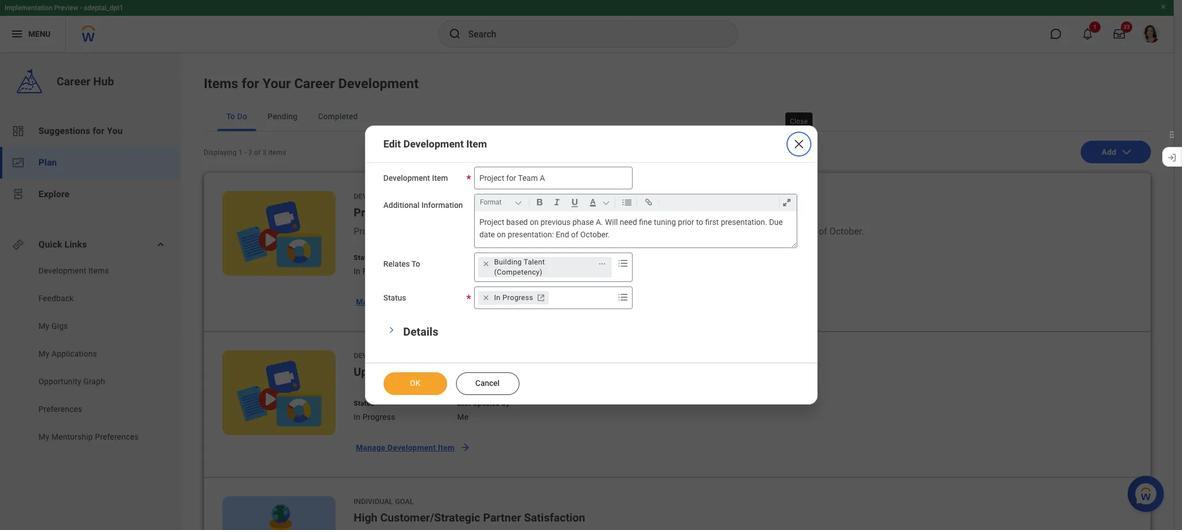Task type: describe. For each thing, give the bounding box(es) containing it.
my applications
[[38, 350, 97, 359]]

list containing development items
[[0, 265, 181, 446]]

first inside project based on previous phase a. will need fine tuning prior to first presentation. due date on presentation: end of october.
[[705, 218, 719, 227]]

hub
[[93, 75, 114, 88]]

based inside project based on previous phase a. will need fine tuning prior to first presentation. due date on presentation: end of october.
[[506, 218, 528, 227]]

my gigs link
[[37, 321, 154, 332]]

format
[[480, 199, 502, 207]]

tab list containing to do
[[204, 102, 1151, 132]]

items
[[268, 149, 286, 157]]

manage development item for first arrow right icon from the top
[[356, 298, 455, 307]]

high customer/strategic partner satisfaction
[[354, 512, 585, 525]]

completed
[[318, 112, 358, 121]]

0 horizontal spatial based
[[385, 226, 410, 237]]

mentorship
[[52, 433, 93, 442]]

graph
[[83, 377, 105, 386]]

Development Item text field
[[474, 167, 633, 190]]

onboarding home image
[[11, 156, 25, 170]]

by
[[484, 254, 492, 262]]

0 horizontal spatial prior
[[586, 226, 605, 237]]

1 horizontal spatial october.
[[830, 226, 864, 237]]

project down development item project for team a
[[354, 226, 383, 237]]

2 arrow right image from the top
[[459, 442, 471, 454]]

displaying
[[204, 149, 237, 157]]

updated
[[473, 400, 500, 408]]

bold image
[[532, 196, 547, 209]]

in for created by
[[354, 267, 360, 276]]

implementation
[[5, 4, 52, 12]]

0 horizontal spatial will
[[500, 226, 515, 237]]

ok
[[410, 379, 420, 388]]

cancel button
[[456, 373, 519, 396]]

list containing suggestions for you
[[0, 115, 181, 210]]

in for last updated by
[[354, 413, 360, 422]]

format button
[[478, 196, 527, 209]]

profile logan mcneil element
[[1135, 22, 1167, 46]]

your
[[263, 76, 291, 92]]

preview
[[54, 4, 78, 12]]

partner
[[483, 512, 521, 525]]

plan link
[[0, 147, 181, 179]]

to inside details dialog
[[412, 260, 420, 269]]

opportunity
[[38, 377, 81, 386]]

format group
[[478, 195, 799, 212]]

in progress
[[494, 294, 533, 302]]

0 horizontal spatial presentation.
[[637, 226, 691, 237]]

feedback link
[[37, 293, 154, 304]]

status in progress for last updated by
[[354, 400, 395, 422]]

for inside development item project for team a
[[393, 206, 407, 220]]

x image
[[792, 137, 805, 151]]

development item project for team a
[[354, 192, 449, 220]]

status in progress for created by
[[354, 254, 395, 276]]

development item
[[383, 174, 448, 183]]

created by
[[457, 254, 492, 262]]

adeptai_dpt1
[[84, 4, 123, 12]]

feedback
[[38, 294, 74, 303]]

customer/strategic
[[380, 512, 480, 525]]

suggestions
[[38, 126, 90, 136]]

(competency)
[[494, 268, 542, 277]]

preferences link
[[37, 404, 154, 415]]

suggestions for you
[[38, 126, 123, 136]]

0 horizontal spatial first
[[618, 226, 634, 237]]

2 3 from the left
[[263, 149, 267, 157]]

goal
[[395, 498, 414, 506]]

presentation. inside project based on previous phase a. will need fine tuning prior to first presentation. due date on presentation: end of october.
[[721, 218, 767, 227]]

additional
[[383, 201, 419, 210]]

prompts image for relates to
[[616, 257, 630, 270]]

me
[[457, 413, 469, 422]]

development inside development item update resume
[[354, 352, 405, 360]]

in inside option
[[494, 294, 500, 302]]

ok button
[[383, 373, 447, 396]]

individual goal
[[354, 498, 414, 506]]

1 horizontal spatial presentation:
[[745, 226, 799, 237]]

manage for first arrow right icon from the top
[[356, 298, 385, 307]]

implementation preview -   adeptai_dpt1 banner
[[0, 0, 1174, 52]]

1 arrow right image from the top
[[459, 296, 471, 308]]

related actions image
[[598, 260, 606, 268]]

link image
[[641, 196, 656, 209]]

cancel
[[475, 379, 500, 388]]

update
[[354, 366, 390, 379]]

explore
[[38, 189, 70, 200]]

previous inside project based on previous phase a. will need fine tuning prior to first presentation. due date on presentation: end of october.
[[541, 218, 570, 227]]

building talent (competency), press delete to clear value. option
[[478, 257, 612, 278]]

edit
[[383, 138, 401, 150]]

maximize image
[[779, 196, 794, 209]]

a
[[441, 206, 449, 220]]

x small image
[[480, 293, 492, 304]]

project inside project based on previous phase a. will need fine tuning prior to first presentation. due date on presentation: end of october.
[[479, 218, 504, 227]]

project based on previous phase a. will need fine tuning prior to first presentation. due date on presentation: end of october. inside text box
[[479, 218, 785, 240]]

1 horizontal spatial date
[[712, 226, 730, 237]]

do
[[237, 112, 247, 121]]

to do button
[[217, 102, 256, 131]]

satisfaction
[[524, 512, 585, 525]]

displaying 1 - 3 of 3 items
[[204, 149, 286, 157]]

by
[[502, 400, 510, 408]]

item inside development item project for team a
[[407, 192, 424, 201]]

x small image
[[480, 259, 492, 270]]

you
[[107, 126, 123, 136]]

edit development item
[[383, 138, 487, 150]]

relates to
[[383, 260, 420, 269]]

dashboard image
[[11, 124, 25, 138]]

details button
[[403, 325, 438, 339]]

prior inside project based on previous phase a. will need fine tuning prior to first presentation. due date on presentation: end of october.
[[678, 218, 694, 227]]

0 vertical spatial items
[[204, 76, 238, 92]]

to inside to do button
[[226, 112, 235, 121]]

close
[[790, 118, 808, 126]]

my gigs
[[38, 322, 68, 331]]

progress for created by
[[363, 267, 395, 276]]

to inside project based on previous phase a. will need fine tuning prior to first presentation. due date on presentation: end of october.
[[696, 218, 703, 227]]

2 horizontal spatial of
[[819, 226, 827, 237]]

Additional Information text field
[[475, 212, 796, 248]]

resume
[[393, 366, 431, 379]]

development up additional
[[383, 174, 430, 183]]

explore link
[[0, 179, 181, 210]]



Task type: locate. For each thing, give the bounding box(es) containing it.
details
[[403, 325, 438, 339]]

prior up related actions icon
[[586, 226, 605, 237]]

0 horizontal spatial to
[[226, 112, 235, 121]]

2 vertical spatial in
[[354, 413, 360, 422]]

on
[[530, 218, 539, 227], [412, 226, 423, 237], [732, 226, 742, 237], [497, 231, 506, 240]]

building
[[494, 258, 522, 267]]

2 manage from the top
[[356, 444, 385, 453]]

created
[[457, 254, 482, 262]]

in progress element
[[494, 293, 533, 303]]

1 vertical spatial my
[[38, 350, 49, 359]]

for for you
[[93, 126, 105, 136]]

due inside project based on previous phase a. will need fine tuning prior to first presentation. due date on presentation: end of october.
[[769, 218, 783, 227]]

list
[[0, 115, 181, 210], [0, 265, 181, 446]]

in right x small icon
[[494, 294, 500, 302]]

for inside suggestions for you link
[[93, 126, 105, 136]]

status inside details dialog
[[383, 294, 406, 303]]

0 vertical spatial preferences
[[38, 405, 82, 414]]

1 vertical spatial preferences
[[95, 433, 139, 442]]

chevron down image
[[387, 324, 395, 337]]

2 vertical spatial progress
[[363, 413, 395, 422]]

additional information
[[383, 201, 463, 210]]

1 horizontal spatial tuning
[[654, 218, 676, 227]]

close environment banner image
[[1160, 3, 1167, 10]]

1 horizontal spatial previous
[[541, 218, 570, 227]]

development up development item
[[403, 138, 464, 150]]

presentation: inside project based on previous phase a. will need fine tuning prior to first presentation. due date on presentation: end of october.
[[508, 231, 554, 240]]

implementation preview -   adeptai_dpt1
[[5, 4, 123, 12]]

1 horizontal spatial items
[[204, 76, 238, 92]]

my for my mentorship preferences
[[38, 433, 49, 442]]

a. up related actions icon
[[596, 218, 603, 227]]

2 prompts image from the top
[[616, 291, 630, 304]]

development up "feedback"
[[38, 267, 86, 276]]

0 vertical spatial -
[[80, 4, 82, 12]]

project inside development item project for team a
[[354, 206, 390, 220]]

1 horizontal spatial -
[[244, 149, 246, 157]]

my for my applications
[[38, 350, 49, 359]]

1 manage from the top
[[356, 298, 385, 307]]

1 horizontal spatial presentation.
[[721, 218, 767, 227]]

1 vertical spatial for
[[93, 126, 105, 136]]

october.
[[830, 226, 864, 237], [580, 231, 610, 240]]

progress for last updated by
[[363, 413, 395, 422]]

3 my from the top
[[38, 433, 49, 442]]

need down bulleted list image
[[620, 218, 637, 227]]

manage up individual
[[356, 444, 385, 453]]

0 vertical spatial progress
[[363, 267, 395, 276]]

0 vertical spatial manage development item
[[356, 298, 455, 307]]

my applications link
[[37, 349, 154, 360]]

development up completed button
[[338, 76, 419, 92]]

arrow right image left x small icon
[[459, 296, 471, 308]]

1 vertical spatial status
[[383, 294, 406, 303]]

for for your
[[242, 76, 259, 92]]

0 horizontal spatial 3
[[248, 149, 252, 157]]

bulleted list image
[[619, 196, 634, 209]]

1 horizontal spatial preferences
[[95, 433, 139, 442]]

3
[[248, 149, 252, 157], [263, 149, 267, 157]]

opportunity graph
[[38, 377, 105, 386]]

italic image
[[550, 196, 565, 209]]

phase up created by
[[462, 226, 487, 237]]

0 vertical spatial in
[[354, 267, 360, 276]]

0 horizontal spatial career
[[57, 75, 90, 88]]

1 horizontal spatial due
[[769, 218, 783, 227]]

manage development item button
[[349, 291, 475, 313], [349, 437, 475, 459]]

date inside project based on previous phase a. will need fine tuning prior to first presentation. due date on presentation: end of october.
[[479, 231, 495, 240]]

notifications large image
[[1082, 28, 1093, 40]]

preferences
[[38, 405, 82, 414], [95, 433, 139, 442]]

my for my gigs
[[38, 322, 49, 331]]

items up to do button
[[204, 76, 238, 92]]

0 vertical spatial list
[[0, 115, 181, 210]]

0 horizontal spatial previous
[[425, 226, 460, 237]]

0 horizontal spatial preferences
[[38, 405, 82, 414]]

3 right 1
[[248, 149, 252, 157]]

in left the relates
[[354, 267, 360, 276]]

my left mentorship
[[38, 433, 49, 442]]

status for last updated by
[[354, 400, 374, 408]]

0 vertical spatial arrow right image
[[459, 296, 471, 308]]

suggestions for you link
[[0, 115, 181, 147]]

of inside project based on previous phase a. will need fine tuning prior to first presentation. due date on presentation: end of october.
[[571, 231, 578, 240]]

0 horizontal spatial to
[[607, 226, 616, 237]]

- for adeptai_dpt1
[[80, 4, 82, 12]]

based down development item project for team a
[[385, 226, 410, 237]]

a.
[[596, 218, 603, 227], [490, 226, 498, 237]]

fine down link icon
[[639, 218, 652, 227]]

- right "preview"
[[80, 4, 82, 12]]

project down format
[[479, 218, 504, 227]]

development
[[338, 76, 419, 92], [403, 138, 464, 150], [383, 174, 430, 183], [354, 192, 405, 201], [38, 267, 86, 276], [387, 298, 436, 307], [354, 352, 405, 360], [387, 444, 436, 453]]

will down format group
[[605, 218, 618, 227]]

1 horizontal spatial prior
[[678, 218, 694, 227]]

previous down a
[[425, 226, 460, 237]]

-
[[80, 4, 82, 12], [244, 149, 246, 157]]

for left your
[[242, 76, 259, 92]]

end inside project based on previous phase a. will need fine tuning prior to first presentation. due date on presentation: end of october.
[[556, 231, 569, 240]]

a. up by
[[490, 226, 498, 237]]

0 horizontal spatial for
[[93, 126, 105, 136]]

manage
[[356, 298, 385, 307], [356, 444, 385, 453]]

0 horizontal spatial due
[[693, 226, 709, 237]]

0 horizontal spatial a.
[[490, 226, 498, 237]]

development up goal
[[387, 444, 436, 453]]

phase down underline icon
[[572, 218, 594, 227]]

fine inside project based on previous phase a. will need fine tuning prior to first presentation. due date on presentation: end of october.
[[639, 218, 652, 227]]

items
[[204, 76, 238, 92], [88, 267, 109, 276]]

high
[[354, 512, 377, 525]]

tuning down underline icon
[[558, 226, 584, 237]]

career hub
[[57, 75, 114, 88]]

manage development item button up details button
[[349, 291, 475, 313]]

0 vertical spatial status in progress
[[354, 254, 395, 276]]

my
[[38, 322, 49, 331], [38, 350, 49, 359], [38, 433, 49, 442]]

tuning inside project based on previous phase a. will need fine tuning prior to first presentation. due date on presentation: end of october.
[[654, 218, 676, 227]]

need inside text box
[[620, 218, 637, 227]]

1 horizontal spatial 3
[[263, 149, 267, 157]]

0 vertical spatial status
[[354, 254, 374, 262]]

to do
[[226, 112, 247, 121]]

in down update
[[354, 413, 360, 422]]

presentation: up the talent
[[508, 231, 554, 240]]

building talent (competency)
[[494, 258, 545, 277]]

fine
[[639, 218, 652, 227], [540, 226, 556, 237]]

item inside development item update resume
[[407, 352, 424, 360]]

my mentorship preferences link
[[37, 432, 154, 443]]

1 horizontal spatial career
[[294, 76, 335, 92]]

to right the relates
[[412, 260, 420, 269]]

manage development item button up goal
[[349, 437, 475, 459]]

1 vertical spatial prompts image
[[616, 291, 630, 304]]

1 horizontal spatial phase
[[572, 218, 594, 227]]

0 horizontal spatial end
[[556, 231, 569, 240]]

0 vertical spatial to
[[226, 112, 235, 121]]

0 vertical spatial prompts image
[[616, 257, 630, 270]]

career left hub
[[57, 75, 90, 88]]

based
[[506, 218, 528, 227], [385, 226, 410, 237]]

1 vertical spatial arrow right image
[[459, 442, 471, 454]]

for
[[242, 76, 259, 92], [93, 126, 105, 136], [393, 206, 407, 220]]

development up details button
[[387, 298, 436, 307]]

2 my from the top
[[38, 350, 49, 359]]

will inside project based on previous phase a. will need fine tuning prior to first presentation. due date on presentation: end of october.
[[605, 218, 618, 227]]

fine down "bold" image
[[540, 226, 556, 237]]

1 horizontal spatial end
[[801, 226, 816, 237]]

progress inside option
[[502, 294, 533, 302]]

presentation: down maximize image
[[745, 226, 799, 237]]

individual
[[354, 498, 393, 506]]

based down format popup button
[[506, 218, 528, 227]]

first
[[705, 218, 719, 227], [618, 226, 634, 237]]

prior down format group
[[678, 218, 694, 227]]

completed button
[[309, 102, 367, 131]]

previous down italic icon
[[541, 218, 570, 227]]

status for created by
[[354, 254, 374, 262]]

1 prompts image from the top
[[616, 257, 630, 270]]

2 status in progress from the top
[[354, 400, 395, 422]]

building talent (competency) element
[[494, 257, 592, 278]]

information
[[421, 201, 463, 210]]

0 vertical spatial manage development item button
[[349, 291, 475, 313]]

1 status in progress from the top
[[354, 254, 395, 276]]

- inside banner
[[80, 4, 82, 12]]

project left team
[[354, 206, 390, 220]]

2 manage development item from the top
[[356, 444, 455, 453]]

development item update resume
[[354, 352, 431, 379]]

tuning down link icon
[[654, 218, 676, 227]]

gigs
[[52, 322, 68, 331]]

prompts image for status
[[616, 291, 630, 304]]

career
[[57, 75, 90, 88], [294, 76, 335, 92]]

1 vertical spatial list
[[0, 265, 181, 446]]

1 manage development item button from the top
[[349, 291, 475, 313]]

my left 'gigs' on the bottom of the page
[[38, 322, 49, 331]]

my mentorship preferences
[[38, 433, 139, 442]]

project based on previous phase a. will need fine tuning prior to first presentation. due date on presentation: end of october.
[[479, 218, 785, 240], [354, 226, 864, 237]]

will down format popup button
[[500, 226, 515, 237]]

1 horizontal spatial to
[[412, 260, 420, 269]]

0 horizontal spatial -
[[80, 4, 82, 12]]

1 vertical spatial to
[[412, 260, 420, 269]]

development items
[[38, 267, 109, 276]]

presentation:
[[745, 226, 799, 237], [508, 231, 554, 240]]

to
[[226, 112, 235, 121], [412, 260, 420, 269]]

1 vertical spatial manage development item
[[356, 444, 455, 453]]

project
[[354, 206, 390, 220], [479, 218, 504, 227], [354, 226, 383, 237]]

development up update
[[354, 352, 405, 360]]

last
[[457, 400, 471, 408]]

status down update
[[354, 400, 374, 408]]

tab list
[[204, 102, 1151, 132]]

2 list from the top
[[0, 265, 181, 446]]

talent
[[524, 258, 545, 267]]

pending button
[[259, 102, 307, 131]]

manage down the relates
[[356, 298, 385, 307]]

0 horizontal spatial presentation:
[[508, 231, 554, 240]]

team
[[410, 206, 438, 220]]

0 vertical spatial manage
[[356, 298, 385, 307]]

items up feedback link
[[88, 267, 109, 276]]

status up chevron down 'image'
[[383, 294, 406, 303]]

0 horizontal spatial fine
[[540, 226, 556, 237]]

pending
[[268, 112, 298, 121]]

date
[[712, 226, 730, 237], [479, 231, 495, 240]]

will
[[605, 218, 618, 227], [500, 226, 515, 237]]

1 horizontal spatial based
[[506, 218, 528, 227]]

manage development item up goal
[[356, 444, 455, 453]]

project based on previous phase a. will need fine tuning prior to first presentation. due date on presentation: end of october. up related actions icon
[[354, 226, 864, 237]]

0 vertical spatial for
[[242, 76, 259, 92]]

phase inside project based on previous phase a. will need fine tuning prior to first presentation. due date on presentation: end of october.
[[572, 218, 594, 227]]

plan
[[38, 157, 57, 168]]

- for 3
[[244, 149, 246, 157]]

- right 1
[[244, 149, 246, 157]]

ext link image
[[535, 293, 547, 304]]

1 vertical spatial manage
[[356, 444, 385, 453]]

opportunity graph link
[[37, 376, 154, 388]]

manage development item for 1st arrow right icon from the bottom of the page
[[356, 444, 455, 453]]

1 vertical spatial manage development item button
[[349, 437, 475, 459]]

development inside development item project for team a
[[354, 192, 405, 201]]

0 horizontal spatial october.
[[580, 231, 610, 240]]

career right your
[[294, 76, 335, 92]]

1 manage development item from the top
[[356, 298, 455, 307]]

manage for 1st arrow right icon from the bottom of the page
[[356, 444, 385, 453]]

applications
[[52, 350, 97, 359]]

search image
[[448, 27, 461, 41]]

in
[[354, 267, 360, 276], [494, 294, 500, 302], [354, 413, 360, 422]]

2 vertical spatial for
[[393, 206, 407, 220]]

1 horizontal spatial of
[[571, 231, 578, 240]]

1 vertical spatial progress
[[502, 294, 533, 302]]

prompts image
[[616, 257, 630, 270], [616, 291, 630, 304]]

previous
[[541, 218, 570, 227], [425, 226, 460, 237]]

0 horizontal spatial need
[[518, 226, 538, 237]]

3 left items
[[263, 149, 267, 157]]

1 horizontal spatial need
[[620, 218, 637, 227]]

inbox large image
[[1114, 28, 1125, 40]]

october. inside text box
[[580, 231, 610, 240]]

my down my gigs
[[38, 350, 49, 359]]

1 horizontal spatial a.
[[596, 218, 603, 227]]

tuning
[[654, 218, 676, 227], [558, 226, 584, 237]]

relates
[[383, 260, 410, 269]]

for left you
[[93, 126, 105, 136]]

in progress, press delete to clear value, ctrl + enter opens in new window. option
[[478, 291, 549, 305]]

preferences down opportunity in the left of the page
[[38, 405, 82, 414]]

manage development item up chevron down 'image'
[[356, 298, 455, 307]]

item
[[466, 138, 487, 150], [432, 174, 448, 183], [407, 192, 424, 201], [438, 298, 455, 307], [407, 352, 424, 360], [438, 444, 455, 453]]

close tooltip
[[783, 110, 815, 133]]

1 3 from the left
[[248, 149, 252, 157]]

to left do
[[226, 112, 235, 121]]

development down development item
[[354, 192, 405, 201]]

1 vertical spatial -
[[244, 149, 246, 157]]

status left the relates
[[354, 254, 374, 262]]

1 horizontal spatial first
[[705, 218, 719, 227]]

0 horizontal spatial date
[[479, 231, 495, 240]]

a. inside project based on previous phase a. will need fine tuning prior to first presentation. due date on presentation: end of october.
[[596, 218, 603, 227]]

need
[[620, 218, 637, 227], [518, 226, 538, 237]]

1 horizontal spatial for
[[242, 76, 259, 92]]

1 list from the top
[[0, 115, 181, 210]]

2 horizontal spatial for
[[393, 206, 407, 220]]

1 horizontal spatial to
[[696, 218, 703, 227]]

2 manage development item button from the top
[[349, 437, 475, 459]]

details dialog
[[365, 126, 817, 405]]

items for your career development
[[204, 76, 419, 92]]

due
[[769, 218, 783, 227], [693, 226, 709, 237]]

need up the talent
[[518, 226, 538, 237]]

development items link
[[37, 265, 154, 277]]

for left team
[[393, 206, 407, 220]]

1 vertical spatial in
[[494, 294, 500, 302]]

underline image
[[567, 196, 583, 209]]

arrow right image down me
[[459, 442, 471, 454]]

1 vertical spatial status in progress
[[354, 400, 395, 422]]

1 horizontal spatial fine
[[639, 218, 652, 227]]

last updated by me
[[457, 400, 510, 422]]

0 vertical spatial my
[[38, 322, 49, 331]]

2 vertical spatial status
[[354, 400, 374, 408]]

2 vertical spatial my
[[38, 433, 49, 442]]

0 horizontal spatial phase
[[462, 226, 487, 237]]

1 vertical spatial items
[[88, 267, 109, 276]]

timeline milestone image
[[11, 188, 25, 201]]

1
[[238, 149, 242, 157]]

0 horizontal spatial items
[[88, 267, 109, 276]]

0 horizontal spatial of
[[254, 149, 261, 157]]

1 horizontal spatial will
[[605, 218, 618, 227]]

arrow right image
[[459, 296, 471, 308], [459, 442, 471, 454]]

preferences down preferences link in the left of the page
[[95, 433, 139, 442]]

1 my from the top
[[38, 322, 49, 331]]

0 horizontal spatial tuning
[[558, 226, 584, 237]]

project based on previous phase a. will need fine tuning prior to first presentation. due date on presentation: end of october. down format group
[[479, 218, 785, 240]]

status in progress
[[354, 254, 395, 276], [354, 400, 395, 422]]



Task type: vqa. For each thing, say whether or not it's contained in the screenshot.
Call Center Manager to the bottom
no



